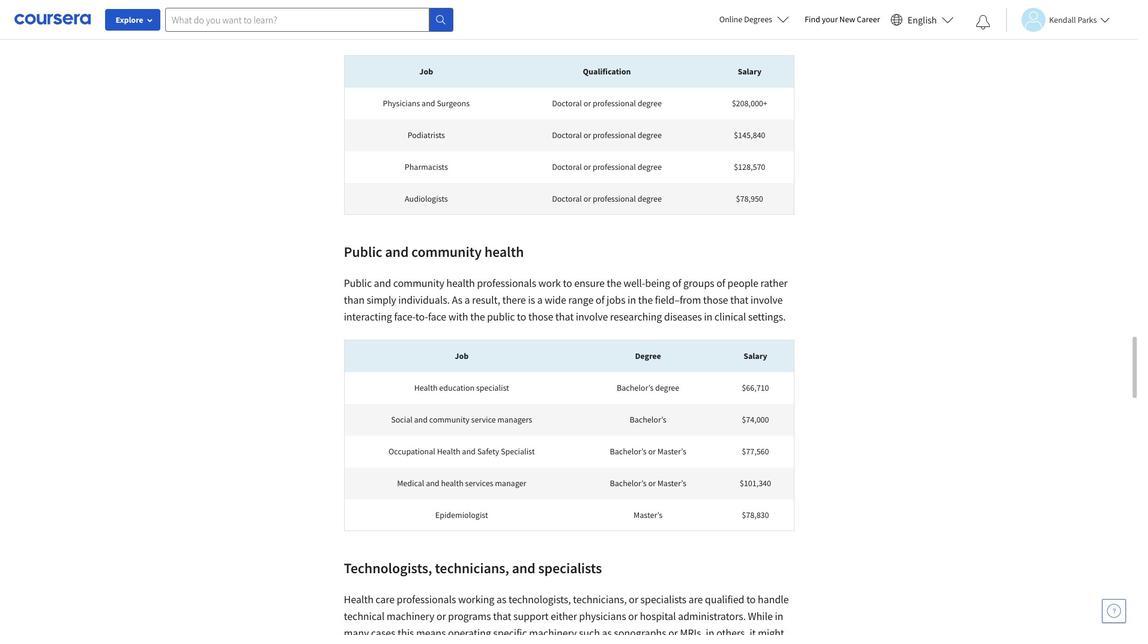 Task type: locate. For each thing, give the bounding box(es) containing it.
1 horizontal spatial as
[[602, 627, 612, 636]]

technicians, up working
[[435, 559, 509, 578]]

1 horizontal spatial technicians,
[[573, 593, 627, 607]]

those up clinical
[[704, 293, 729, 307]]

1 vertical spatial bachelor's or master's
[[610, 478, 687, 489]]

4 doctoral from the top
[[552, 193, 582, 204]]

2 doctoral or professional degree from the top
[[552, 130, 662, 141]]

1 vertical spatial result,
[[472, 293, 501, 307]]

qualified down fields,
[[685, 8, 725, 22]]

are up medication
[[635, 8, 649, 22]]

are
[[635, 8, 649, 22], [689, 593, 703, 607]]

well-
[[624, 276, 646, 290]]

to inside health care professionals working as technologists, technicians, or specialists are qualified to handle technical machinery or programs that support either physicians or hospital administrators. while in many cases this means operating specific machinery such as sonographs or mris, in others, it mig
[[747, 593, 756, 607]]

to up while
[[747, 593, 756, 607]]

that
[[731, 293, 749, 307], [556, 310, 574, 324], [493, 610, 512, 624]]

3 professional from the top
[[593, 162, 636, 172]]

1 doctoral from the top
[[552, 98, 582, 109]]

technical
[[344, 610, 385, 624]]

doctoral for physicians and surgeons
[[552, 98, 582, 109]]

health up "technical"
[[344, 593, 374, 607]]

of left jobs
[[596, 293, 605, 307]]

health up there
[[485, 243, 524, 261]]

to down there
[[517, 310, 527, 324]]

in left clinical
[[704, 310, 713, 324]]

health up medical and health services manager
[[437, 446, 461, 457]]

$78,950
[[737, 193, 764, 204]]

kendall
[[1050, 14, 1077, 25]]

2 professional from the top
[[593, 130, 636, 141]]

1 vertical spatial many
[[344, 627, 369, 636]]

2 vertical spatial community
[[430, 415, 470, 425]]

many inside health care professionals working as technologists, technicians, or specialists are qualified to handle technical machinery or programs that support either physicians or hospital administrators. while in many cases this means operating specific machinery such as sonographs or mris, in others, it mig
[[344, 627, 369, 636]]

as
[[497, 593, 507, 607], [602, 627, 612, 636]]

0 vertical spatial salary
[[738, 66, 762, 77]]

1 public from the top
[[344, 243, 383, 261]]

in their fields, which often requires many years of education. as a result, these professionals are usually qualified to diagnose and treat a wide range of ailments, whether by prescribing medication or conducting surgery.
[[344, 0, 785, 39]]

2 vertical spatial health
[[441, 478, 464, 489]]

sonographs
[[614, 627, 667, 636]]

surgeons
[[437, 98, 470, 109]]

health for public and community health
[[485, 243, 524, 261]]

0 horizontal spatial that
[[493, 610, 512, 624]]

in
[[670, 0, 678, 5], [628, 293, 636, 307], [704, 310, 713, 324], [775, 610, 784, 624], [706, 627, 715, 636]]

1 vertical spatial public
[[344, 276, 372, 290]]

ensure
[[575, 276, 605, 290]]

doctoral or professional degree
[[552, 98, 662, 109], [552, 130, 662, 141], [552, 162, 662, 172], [552, 193, 662, 204]]

1 vertical spatial health
[[447, 276, 475, 290]]

1 vertical spatial are
[[689, 593, 703, 607]]

field–from
[[655, 293, 701, 307]]

1 vertical spatial community
[[393, 276, 445, 290]]

1 vertical spatial health
[[437, 446, 461, 457]]

$74,000
[[742, 415, 770, 425]]

1 horizontal spatial specialists
[[641, 593, 687, 607]]

0 vertical spatial professionals
[[573, 8, 633, 22]]

community for social and community service managers
[[430, 415, 470, 425]]

treat
[[363, 25, 385, 39]]

specialist
[[477, 383, 509, 394]]

a up whether
[[509, 8, 514, 22]]

1 vertical spatial qualified
[[705, 593, 745, 607]]

3 doctoral from the top
[[552, 162, 582, 172]]

technicians,
[[435, 559, 509, 578], [573, 593, 627, 607]]

professionals up means at the left of the page
[[397, 593, 456, 607]]

0 horizontal spatial job
[[420, 66, 433, 77]]

of right years
[[436, 8, 445, 22]]

1 doctoral or professional degree from the top
[[552, 98, 662, 109]]

range down years
[[418, 25, 443, 39]]

physicians and surgeons
[[383, 98, 470, 109]]

wide inside public and community health professionals work to ensure the well-being of groups of people rather than simply individuals. as a result, there is a wide range of jobs in the field–from those that involve interacting face-to-face with the public to those that involve researching diseases in clinical settings.
[[545, 293, 567, 307]]

0 vertical spatial master's
[[658, 446, 687, 457]]

1 vertical spatial technicians,
[[573, 593, 627, 607]]

health
[[485, 243, 524, 261], [447, 276, 475, 290], [441, 478, 464, 489]]

qualification
[[583, 66, 631, 77]]

machinery up this
[[387, 610, 435, 624]]

professionals inside in their fields, which often requires many years of education. as a result, these professionals are usually qualified to diagnose and treat a wide range of ailments, whether by prescribing medication or conducting surgery.
[[573, 8, 633, 22]]

the up researching
[[638, 293, 653, 307]]

0 vertical spatial that
[[731, 293, 749, 307]]

0 vertical spatial are
[[635, 8, 649, 22]]

0 horizontal spatial specialists
[[539, 559, 602, 578]]

involve down jobs
[[576, 310, 608, 324]]

cases
[[371, 627, 396, 636]]

medical
[[397, 478, 424, 489]]

1 vertical spatial as
[[452, 293, 463, 307]]

4 professional from the top
[[593, 193, 636, 204]]

are up administrators.
[[689, 593, 703, 607]]

degree
[[638, 98, 662, 109], [638, 130, 662, 141], [638, 162, 662, 172], [638, 193, 662, 204], [656, 383, 680, 394]]

bachelor's for $66,710
[[617, 383, 654, 394]]

0 horizontal spatial are
[[635, 8, 649, 22]]

simply
[[367, 293, 396, 307]]

audiologists
[[405, 193, 448, 204]]

1 horizontal spatial range
[[569, 293, 594, 307]]

1 vertical spatial as
[[602, 627, 612, 636]]

1 vertical spatial wide
[[545, 293, 567, 307]]

1 vertical spatial professionals
[[477, 276, 537, 290]]

0 horizontal spatial as
[[452, 293, 463, 307]]

0 horizontal spatial many
[[344, 627, 369, 636]]

those down is
[[529, 310, 554, 324]]

job up health education specialist at the bottom left of the page
[[455, 351, 469, 362]]

qualified up administrators.
[[705, 593, 745, 607]]

result,
[[517, 8, 545, 22], [472, 293, 501, 307]]

1 vertical spatial specialists
[[641, 593, 687, 607]]

1 horizontal spatial wide
[[545, 293, 567, 307]]

1 vertical spatial range
[[569, 293, 594, 307]]

wide down 'work'
[[545, 293, 567, 307]]

1 horizontal spatial professionals
[[477, 276, 537, 290]]

to-
[[416, 310, 428, 324]]

0 vertical spatial those
[[704, 293, 729, 307]]

specialists up "technologists,"
[[539, 559, 602, 578]]

0 horizontal spatial technicians,
[[435, 559, 509, 578]]

public and community health
[[344, 243, 527, 261]]

involve up settings.
[[751, 293, 783, 307]]

in right jobs
[[628, 293, 636, 307]]

of
[[436, 8, 445, 22], [445, 25, 454, 39], [673, 276, 682, 290], [717, 276, 726, 290], [596, 293, 605, 307]]

0 horizontal spatial as
[[497, 593, 507, 607]]

programs
[[448, 610, 491, 624]]

english
[[908, 14, 937, 26]]

health inside health care professionals working as technologists, technicians, or specialists are qualified to handle technical machinery or programs that support either physicians or hospital administrators. while in many cases this means operating specific machinery such as sonographs or mris, in others, it mig
[[344, 593, 374, 607]]

as up with
[[452, 293, 463, 307]]

salary up $208,000+
[[738, 66, 762, 77]]

mris,
[[680, 627, 704, 636]]

$145,840
[[734, 130, 766, 141]]

0 vertical spatial health
[[485, 243, 524, 261]]

health left services
[[441, 478, 464, 489]]

diagnose
[[738, 8, 779, 22]]

0 vertical spatial health
[[414, 383, 438, 394]]

physicians
[[580, 610, 627, 624]]

salary for $66,710
[[744, 351, 768, 362]]

1 vertical spatial salary
[[744, 351, 768, 362]]

bachelor's or master's for $101,340
[[610, 478, 687, 489]]

0 vertical spatial wide
[[394, 25, 416, 39]]

doctoral for pharmacists
[[552, 162, 582, 172]]

occupational
[[389, 446, 436, 457]]

range down 'ensure'
[[569, 293, 594, 307]]

wide down years
[[394, 25, 416, 39]]

health for public and community health professionals work to ensure the well-being of groups of people rather than simply individuals. as a result, there is a wide range of jobs in the field–from those that involve interacting face-to-face with the public to those that involve researching diseases in clinical settings.
[[447, 276, 475, 290]]

0 horizontal spatial machinery
[[387, 610, 435, 624]]

1 horizontal spatial as
[[496, 8, 507, 22]]

technicians, up physicians
[[573, 593, 627, 607]]

many inside in their fields, which often requires many years of education. as a result, these professionals are usually qualified to diagnose and treat a wide range of ailments, whether by prescribing medication or conducting surgery.
[[383, 8, 408, 22]]

show notifications image
[[977, 15, 991, 29]]

1 horizontal spatial that
[[556, 310, 574, 324]]

result, up whether
[[517, 8, 545, 22]]

result, up public
[[472, 293, 501, 307]]

fields,
[[703, 0, 730, 5]]

online degrees
[[720, 14, 773, 25]]

public
[[344, 243, 383, 261], [344, 276, 372, 290]]

to inside in their fields, which often requires many years of education. as a result, these professionals are usually qualified to diagnose and treat a wide range of ailments, whether by prescribing medication or conducting surgery.
[[727, 8, 736, 22]]

degree for $208,000+
[[638, 98, 662, 109]]

4 doctoral or professional degree from the top
[[552, 193, 662, 204]]

health for specialist
[[414, 383, 438, 394]]

0 vertical spatial range
[[418, 25, 443, 39]]

1 professional from the top
[[593, 98, 636, 109]]

as inside in their fields, which often requires many years of education. as a result, these professionals are usually qualified to diagnose and treat a wide range of ailments, whether by prescribing medication or conducting surgery.
[[496, 8, 507, 22]]

1 vertical spatial job
[[455, 351, 469, 362]]

1 horizontal spatial involve
[[751, 293, 783, 307]]

doctoral or professional degree for $208,000+
[[552, 98, 662, 109]]

while
[[748, 610, 773, 624]]

bachelor's or master's
[[610, 446, 687, 457], [610, 478, 687, 489]]

degree for $78,950
[[638, 193, 662, 204]]

None search field
[[165, 8, 454, 32]]

0 vertical spatial result,
[[517, 8, 545, 22]]

specialists up hospital
[[641, 593, 687, 607]]

0 vertical spatial public
[[344, 243, 383, 261]]

1 horizontal spatial machinery
[[529, 627, 577, 636]]

1 horizontal spatial many
[[383, 8, 408, 22]]

that down 'work'
[[556, 310, 574, 324]]

as down physicians
[[602, 627, 612, 636]]

2 public from the top
[[344, 276, 372, 290]]

as right working
[[497, 593, 507, 607]]

and
[[344, 25, 361, 39], [422, 98, 435, 109], [385, 243, 409, 261], [374, 276, 391, 290], [414, 415, 428, 425], [462, 446, 476, 457], [426, 478, 440, 489], [512, 559, 536, 578]]

0 horizontal spatial range
[[418, 25, 443, 39]]

1 bachelor's or master's from the top
[[610, 446, 687, 457]]

operating
[[448, 627, 491, 636]]

prescribing
[[552, 25, 602, 39]]

0 horizontal spatial result,
[[472, 293, 501, 307]]

0 vertical spatial community
[[412, 243, 482, 261]]

2 horizontal spatial the
[[638, 293, 653, 307]]

health left education
[[414, 383, 438, 394]]

many left years
[[383, 8, 408, 22]]

many down "technical"
[[344, 627, 369, 636]]

community for public and community health professionals work to ensure the well-being of groups of people rather than simply individuals. as a result, there is a wide range of jobs in the field–from those that involve interacting face-to-face with the public to those that involve researching diseases in clinical settings.
[[393, 276, 445, 290]]

2 vertical spatial that
[[493, 610, 512, 624]]

2 doctoral from the top
[[552, 130, 582, 141]]

explore button
[[105, 9, 160, 31]]

salary
[[738, 66, 762, 77], [744, 351, 768, 362]]

professional for $78,950
[[593, 193, 636, 204]]

to up the 'surgery.'
[[727, 8, 736, 22]]

job
[[420, 66, 433, 77], [455, 351, 469, 362]]

0 vertical spatial qualified
[[685, 8, 725, 22]]

that down people
[[731, 293, 749, 307]]

technicians, inside health care professionals working as technologists, technicians, or specialists are qualified to handle technical machinery or programs that support either physicians or hospital administrators. while in many cases this means operating specific machinery such as sonographs or mris, in others, it mig
[[573, 593, 627, 607]]

0 horizontal spatial wide
[[394, 25, 416, 39]]

bachelor's
[[617, 383, 654, 394], [630, 415, 667, 425], [610, 446, 647, 457], [610, 478, 647, 489]]

career
[[857, 14, 881, 25]]

the
[[607, 276, 622, 290], [638, 293, 653, 307], [471, 310, 485, 324]]

wide inside in their fields, which often requires many years of education. as a result, these professionals are usually qualified to diagnose and treat a wide range of ailments, whether by prescribing medication or conducting surgery.
[[394, 25, 416, 39]]

2 bachelor's or master's from the top
[[610, 478, 687, 489]]

in up usually
[[670, 0, 678, 5]]

0 vertical spatial the
[[607, 276, 622, 290]]

the right with
[[471, 310, 485, 324]]

doctoral or professional degree for $78,950
[[552, 193, 662, 204]]

professionals inside health care professionals working as technologists, technicians, or specialists are qualified to handle technical machinery or programs that support either physicians or hospital administrators. while in many cases this means operating specific machinery such as sonographs or mris, in others, it mig
[[397, 593, 456, 607]]

0 vertical spatial bachelor's or master's
[[610, 446, 687, 457]]

work
[[539, 276, 561, 290]]

0 vertical spatial many
[[383, 8, 408, 22]]

1 horizontal spatial result,
[[517, 8, 545, 22]]

1 vertical spatial the
[[638, 293, 653, 307]]

0 vertical spatial job
[[420, 66, 433, 77]]

job up physicians and surgeons
[[420, 66, 433, 77]]

as up whether
[[496, 8, 507, 22]]

to
[[727, 8, 736, 22], [563, 276, 573, 290], [517, 310, 527, 324], [747, 593, 756, 607]]

community inside public and community health professionals work to ensure the well-being of groups of people rather than simply individuals. as a result, there is a wide range of jobs in the field–from those that involve interacting face-to-face with the public to those that involve researching diseases in clinical settings.
[[393, 276, 445, 290]]

than
[[344, 293, 365, 307]]

1 vertical spatial involve
[[576, 310, 608, 324]]

1 horizontal spatial are
[[689, 593, 703, 607]]

it
[[750, 627, 756, 636]]

What do you want to learn? text field
[[165, 8, 430, 32]]

salary for $208,000+
[[738, 66, 762, 77]]

salary up $66,710
[[744, 351, 768, 362]]

are inside in their fields, which often requires many years of education. as a result, these professionals are usually qualified to diagnose and treat a wide range of ailments, whether by prescribing medication or conducting surgery.
[[635, 8, 649, 22]]

doctoral for audiologists
[[552, 193, 582, 204]]

means
[[416, 627, 446, 636]]

community
[[412, 243, 482, 261], [393, 276, 445, 290], [430, 415, 470, 425]]

a
[[509, 8, 514, 22], [387, 25, 392, 39], [465, 293, 470, 307], [538, 293, 543, 307]]

or inside in their fields, which often requires many years of education. as a result, these professionals are usually qualified to diagnose and treat a wide range of ailments, whether by prescribing medication or conducting surgery.
[[657, 25, 666, 39]]

those
[[704, 293, 729, 307], [529, 310, 554, 324]]

social
[[391, 415, 413, 425]]

professional
[[593, 98, 636, 109], [593, 130, 636, 141], [593, 162, 636, 172], [593, 193, 636, 204]]

health inside public and community health professionals work to ensure the well-being of groups of people rather than simply individuals. as a result, there is a wide range of jobs in the field–from those that involve interacting face-to-face with the public to those that involve researching diseases in clinical settings.
[[447, 276, 475, 290]]

in down handle
[[775, 610, 784, 624]]

of left people
[[717, 276, 726, 290]]

professionals up the prescribing
[[573, 8, 633, 22]]

0 vertical spatial machinery
[[387, 610, 435, 624]]

health up with
[[447, 276, 475, 290]]

3 doctoral or professional degree from the top
[[552, 162, 662, 172]]

0 horizontal spatial those
[[529, 310, 554, 324]]

2 horizontal spatial professionals
[[573, 8, 633, 22]]

machinery down either
[[529, 627, 577, 636]]

being
[[646, 276, 671, 290]]

professionals up there
[[477, 276, 537, 290]]

1 horizontal spatial job
[[455, 351, 469, 362]]

0 horizontal spatial professionals
[[397, 593, 456, 607]]

settings.
[[749, 310, 786, 324]]

0 vertical spatial as
[[496, 8, 507, 22]]

range inside public and community health professionals work to ensure the well-being of groups of people rather than simply individuals. as a result, there is a wide range of jobs in the field–from those that involve interacting face-to-face with the public to those that involve researching diseases in clinical settings.
[[569, 293, 594, 307]]

range inside in their fields, which often requires many years of education. as a result, these professionals are usually qualified to diagnose and treat a wide range of ailments, whether by prescribing medication or conducting surgery.
[[418, 25, 443, 39]]

podiatrists
[[408, 130, 445, 141]]

2 vertical spatial the
[[471, 310, 485, 324]]

2 horizontal spatial that
[[731, 293, 749, 307]]

technologists,
[[509, 593, 571, 607]]

specific
[[494, 627, 527, 636]]

their
[[680, 0, 701, 5]]

public inside public and community health professionals work to ensure the well-being of groups of people rather than simply individuals. as a result, there is a wide range of jobs in the field–from those that involve interacting face-to-face with the public to those that involve researching diseases in clinical settings.
[[344, 276, 372, 290]]

the up jobs
[[607, 276, 622, 290]]

machinery
[[387, 610, 435, 624], [529, 627, 577, 636]]

that up specific
[[493, 610, 512, 624]]

public for public and community health professionals work to ensure the well-being of groups of people rather than simply individuals. as a result, there is a wide range of jobs in the field–from those that involve interacting face-to-face with the public to those that involve researching diseases in clinical settings.
[[344, 276, 372, 290]]

1 vertical spatial master's
[[658, 478, 687, 489]]

2 vertical spatial professionals
[[397, 593, 456, 607]]

bachelor's or master's for $77,560
[[610, 446, 687, 457]]

2 vertical spatial health
[[344, 593, 374, 607]]

are inside health care professionals working as technologists, technicians, or specialists are qualified to handle technical machinery or programs that support either physicians or hospital administrators. while in many cases this means operating specific machinery such as sonographs or mris, in others, it mig
[[689, 593, 703, 607]]

job for and
[[420, 66, 433, 77]]



Task type: vqa. For each thing, say whether or not it's contained in the screenshot.


Task type: describe. For each thing, give the bounding box(es) containing it.
master's for $77,560
[[658, 446, 687, 457]]

$208,000+
[[732, 98, 768, 109]]

ailments,
[[456, 25, 497, 39]]

with
[[449, 310, 468, 324]]

$78,830
[[742, 510, 770, 521]]

public and community health professionals work to ensure the well-being of groups of people rather than simply individuals. as a result, there is a wide range of jobs in the field–from those that involve interacting face-to-face with the public to those that involve researching diseases in clinical settings.
[[344, 276, 788, 324]]

medication
[[604, 25, 655, 39]]

such
[[579, 627, 600, 636]]

years
[[410, 8, 434, 22]]

of up field–from
[[673, 276, 682, 290]]

jobs
[[607, 293, 626, 307]]

bachelor's for $101,340
[[610, 478, 647, 489]]

and inside public and community health professionals work to ensure the well-being of groups of people rather than simply individuals. as a result, there is a wide range of jobs in the field–from those that involve interacting face-to-face with the public to those that involve researching diseases in clinical settings.
[[374, 276, 391, 290]]

kendall parks button
[[1007, 8, 1111, 32]]

this
[[398, 627, 414, 636]]

safety
[[478, 446, 499, 457]]

that inside health care professionals working as technologists, technicians, or specialists are qualified to handle technical machinery or programs that support either physicians or hospital administrators. while in many cases this means operating specific machinery such as sonographs or mris, in others, it mig
[[493, 610, 512, 624]]

rather
[[761, 276, 788, 290]]

0 vertical spatial specialists
[[539, 559, 602, 578]]

degree for $128,570
[[638, 162, 662, 172]]

community for public and community health
[[412, 243, 482, 261]]

technologists, technicians, and specialists
[[344, 559, 602, 578]]

english button
[[887, 0, 959, 39]]

usually
[[651, 8, 683, 22]]

doctoral or professional degree for $145,840
[[552, 130, 662, 141]]

degrees
[[745, 14, 773, 25]]

a up with
[[465, 293, 470, 307]]

pharmacists
[[405, 162, 448, 172]]

professionals inside public and community health professionals work to ensure the well-being of groups of people rather than simply individuals. as a result, there is a wide range of jobs in the field–from those that involve interacting face-to-face with the public to those that involve researching diseases in clinical settings.
[[477, 276, 537, 290]]

and inside in their fields, which often requires many years of education. as a result, these professionals are usually qualified to diagnose and treat a wide range of ailments, whether by prescribing medication or conducting surgery.
[[344, 25, 361, 39]]

either
[[551, 610, 577, 624]]

is
[[528, 293, 535, 307]]

degree
[[635, 351, 662, 362]]

administrators.
[[678, 610, 746, 624]]

physicians
[[383, 98, 420, 109]]

1 horizontal spatial the
[[607, 276, 622, 290]]

new
[[840, 14, 856, 25]]

explore
[[116, 14, 143, 25]]

interacting
[[344, 310, 392, 324]]

1 vertical spatial those
[[529, 310, 554, 324]]

specialists inside health care professionals working as technologists, technicians, or specialists are qualified to handle technical machinery or programs that support either physicians or hospital administrators. while in many cases this means operating specific machinery such as sonographs or mris, in others, it mig
[[641, 593, 687, 607]]

0 vertical spatial as
[[497, 593, 507, 607]]

clinical
[[715, 310, 746, 324]]

public
[[487, 310, 515, 324]]

job for education
[[455, 351, 469, 362]]

requires
[[344, 8, 381, 22]]

$101,340
[[740, 478, 772, 489]]

care
[[376, 593, 395, 607]]

$66,710
[[742, 383, 770, 394]]

master's for $101,340
[[658, 478, 687, 489]]

0 vertical spatial technicians,
[[435, 559, 509, 578]]

individuals.
[[399, 293, 450, 307]]

result, inside public and community health professionals work to ensure the well-being of groups of people rather than simply individuals. as a result, there is a wide range of jobs in the field–from those that involve interacting face-to-face with the public to those that involve researching diseases in clinical settings.
[[472, 293, 501, 307]]

help center image
[[1108, 605, 1122, 619]]

managers
[[498, 415, 533, 425]]

your
[[822, 14, 838, 25]]

hospital
[[640, 610, 676, 624]]

professional for $128,570
[[593, 162, 636, 172]]

medical and health services manager
[[397, 478, 527, 489]]

which
[[732, 0, 759, 5]]

online degrees button
[[710, 6, 799, 32]]

by
[[539, 25, 550, 39]]

0 vertical spatial involve
[[751, 293, 783, 307]]

0 horizontal spatial the
[[471, 310, 485, 324]]

degree for $145,840
[[638, 130, 662, 141]]

bachelor's for $77,560
[[610, 446, 647, 457]]

social and community service managers
[[391, 415, 533, 425]]

there
[[503, 293, 526, 307]]

researching
[[610, 310, 662, 324]]

others,
[[717, 627, 748, 636]]

public for public and community health
[[344, 243, 383, 261]]

a right is
[[538, 293, 543, 307]]

coursera image
[[14, 10, 91, 29]]

2 vertical spatial master's
[[634, 510, 663, 521]]

technologists,
[[344, 559, 432, 578]]

face
[[428, 310, 447, 324]]

health education specialist
[[414, 383, 509, 394]]

as inside public and community health professionals work to ensure the well-being of groups of people rather than simply individuals. as a result, there is a wide range of jobs in the field–from those that involve interacting face-to-face with the public to those that involve researching diseases in clinical settings.
[[452, 293, 463, 307]]

$128,570
[[734, 162, 766, 172]]

service
[[471, 415, 496, 425]]

conducting
[[668, 25, 719, 39]]

kendall parks
[[1050, 14, 1098, 25]]

1 horizontal spatial those
[[704, 293, 729, 307]]

health for professionals
[[344, 593, 374, 607]]

qualified inside health care professionals working as technologists, technicians, or specialists are qualified to handle technical machinery or programs that support either physicians or hospital administrators. while in many cases this means operating specific machinery such as sonographs or mris, in others, it mig
[[705, 593, 745, 607]]

$77,560
[[742, 446, 770, 457]]

1 vertical spatial that
[[556, 310, 574, 324]]

face-
[[394, 310, 416, 324]]

parks
[[1078, 14, 1098, 25]]

education.
[[447, 8, 494, 22]]

in inside in their fields, which often requires many years of education. as a result, these professionals are usually qualified to diagnose and treat a wide range of ailments, whether by prescribing medication or conducting surgery.
[[670, 0, 678, 5]]

in down administrators.
[[706, 627, 715, 636]]

these
[[547, 8, 571, 22]]

1 vertical spatial machinery
[[529, 627, 577, 636]]

surgery.
[[721, 25, 756, 39]]

to right 'work'
[[563, 276, 573, 290]]

a right "treat"
[[387, 25, 392, 39]]

diseases
[[665, 310, 702, 324]]

epidemiologist
[[436, 510, 488, 521]]

often
[[761, 0, 785, 5]]

specialist
[[501, 446, 535, 457]]

professional for $208,000+
[[593, 98, 636, 109]]

doctoral or professional degree for $128,570
[[552, 162, 662, 172]]

occupational health and safety specialist
[[389, 446, 535, 457]]

education
[[439, 383, 475, 394]]

result, inside in their fields, which often requires many years of education. as a result, these professionals are usually qualified to diagnose and treat a wide range of ailments, whether by prescribing medication or conducting surgery.
[[517, 8, 545, 22]]

doctoral for podiatrists
[[552, 130, 582, 141]]

health care professionals working as technologists, technicians, or specialists are qualified to handle technical machinery or programs that support either physicians or hospital administrators. while in many cases this means operating specific machinery such as sonographs or mris, in others, it mig
[[344, 593, 789, 636]]

qualified inside in their fields, which often requires many years of education. as a result, these professionals are usually qualified to diagnose and treat a wide range of ailments, whether by prescribing medication or conducting surgery.
[[685, 8, 725, 22]]

0 horizontal spatial involve
[[576, 310, 608, 324]]

groups
[[684, 276, 715, 290]]

find your new career link
[[799, 12, 887, 27]]

people
[[728, 276, 759, 290]]

professional for $145,840
[[593, 130, 636, 141]]

whether
[[500, 25, 537, 39]]

working
[[458, 593, 495, 607]]

of down 'education.'
[[445, 25, 454, 39]]



